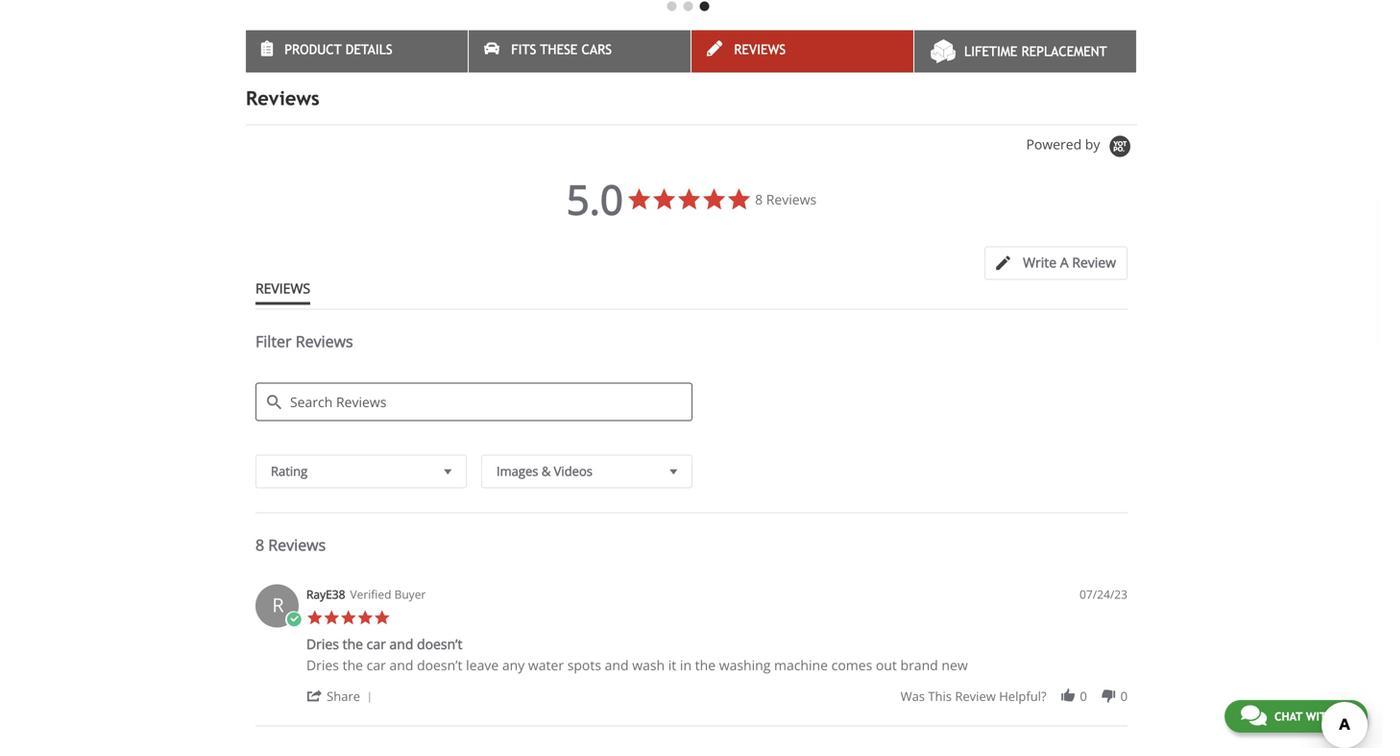 Task type: locate. For each thing, give the bounding box(es) containing it.
2 doesn't from the top
[[417, 656, 463, 675]]

filter reviews heading
[[256, 331, 1128, 368]]

share image
[[307, 688, 323, 705]]

1 vertical spatial dries
[[307, 656, 339, 675]]

fits these cars
[[512, 42, 612, 57]]

0 vertical spatial car
[[367, 635, 386, 653]]

lifetime replacement
[[965, 44, 1108, 59]]

07/24/23
[[1080, 587, 1128, 602]]

1 horizontal spatial 0
[[1121, 688, 1128, 705]]

us
[[1339, 710, 1352, 724]]

group
[[901, 688, 1128, 705]]

reviews inside heading
[[296, 331, 353, 352]]

down triangle image inside the 'rating' field
[[440, 462, 457, 481]]

reviews
[[734, 42, 786, 57], [246, 87, 320, 109], [767, 190, 817, 208], [296, 331, 353, 352], [268, 535, 326, 555]]

product details
[[285, 42, 393, 57]]

0 vertical spatial 8 reviews
[[756, 190, 817, 208]]

1 vertical spatial 8
[[256, 535, 264, 555]]

3 star image from the left
[[374, 610, 391, 626]]

star image
[[307, 610, 323, 626], [323, 610, 340, 626]]

dries
[[307, 635, 339, 653], [307, 656, 339, 675]]

car up seperator icon
[[367, 656, 386, 675]]

share button
[[307, 687, 379, 705]]

powered by
[[1027, 135, 1104, 153]]

2 car from the top
[[367, 656, 386, 675]]

5.0
[[567, 171, 624, 227]]

doesn't
[[417, 635, 463, 653], [417, 656, 463, 675]]

down triangle image for rating
[[440, 462, 457, 481]]

2 star image from the left
[[357, 610, 374, 626]]

the
[[343, 635, 363, 653], [343, 656, 363, 675], [695, 656, 716, 675]]

filter reviews
[[256, 331, 353, 352]]

review
[[1073, 253, 1117, 271]]

dries up share icon
[[307, 656, 339, 675]]

doesn't left leave
[[417, 656, 463, 675]]

share
[[327, 688, 360, 705]]

star image
[[340, 610, 357, 626], [357, 610, 374, 626], [374, 610, 391, 626]]

lifetime
[[965, 44, 1018, 59]]

0 vertical spatial dries
[[307, 635, 339, 653]]

these
[[541, 42, 578, 57]]

water
[[528, 656, 564, 675]]

group containing was this review helpful?
[[901, 688, 1128, 705]]

buyer
[[395, 587, 426, 602]]

star image right circle checkmark icon
[[307, 610, 323, 626]]

0 horizontal spatial 0
[[1081, 688, 1088, 705]]

this
[[929, 688, 952, 705]]

with
[[1307, 710, 1335, 724]]

1 vertical spatial 8 reviews
[[256, 535, 326, 555]]

down triangle image
[[440, 462, 457, 481], [666, 462, 682, 481]]

raye38
[[307, 587, 345, 602]]

1 dries from the top
[[307, 635, 339, 653]]

by
[[1086, 135, 1101, 153]]

reviews
[[256, 279, 310, 297]]

0 vertical spatial doesn't
[[417, 635, 463, 653]]

machine
[[775, 656, 828, 675]]

powered
[[1027, 135, 1082, 153]]

0 right vote up review by raye38 on 24 jul 2023 image
[[1081, 688, 1088, 705]]

brand
[[901, 656, 939, 675]]

circle checkmark image
[[285, 612, 302, 628]]

write
[[1024, 253, 1057, 271]]

2 down triangle image from the left
[[666, 462, 682, 481]]

product
[[285, 42, 342, 57]]

dries the car and doesn't heading
[[307, 635, 463, 657]]

0 horizontal spatial down triangle image
[[440, 462, 457, 481]]

1 car from the top
[[367, 635, 386, 653]]

1 horizontal spatial down triangle image
[[666, 462, 682, 481]]

2 dries from the top
[[307, 656, 339, 675]]

chat with us link
[[1225, 701, 1369, 733]]

0 vertical spatial 8
[[756, 190, 763, 208]]

and
[[390, 635, 414, 653], [390, 656, 414, 675], [605, 656, 629, 675]]

r
[[272, 592, 284, 618]]

0 right "vote down review by raye38 on 24 jul 2023" image at the right bottom of the page
[[1121, 688, 1128, 705]]

star image down raye38
[[323, 610, 340, 626]]

doesn't down buyer
[[417, 635, 463, 653]]

1 doesn't from the top
[[417, 635, 463, 653]]

8
[[756, 190, 763, 208], [256, 535, 264, 555]]

0
[[1081, 688, 1088, 705], [1121, 688, 1128, 705]]

videos
[[554, 463, 593, 480]]

it
[[669, 656, 677, 675]]

down triangle image inside 'images & videos filter' field
[[666, 462, 682, 481]]

1 horizontal spatial 8 reviews
[[756, 190, 817, 208]]

1 vertical spatial doesn't
[[417, 656, 463, 675]]

&
[[542, 463, 551, 480]]

verified
[[350, 587, 392, 602]]

car
[[367, 635, 386, 653], [367, 656, 386, 675]]

car down verified
[[367, 635, 386, 653]]

write no frame image
[[997, 256, 1021, 270]]

chat
[[1275, 710, 1303, 724]]

dries down raye38
[[307, 635, 339, 653]]

Search Reviews search field
[[256, 383, 693, 421]]

1 down triangle image from the left
[[440, 462, 457, 481]]

1 vertical spatial car
[[367, 656, 386, 675]]

8 reviews
[[756, 190, 817, 208], [256, 535, 326, 555]]

vote up review by raye38 on 24 jul 2023 image
[[1060, 688, 1077, 705]]

filter
[[256, 331, 292, 352]]

details
[[346, 42, 393, 57]]



Task type: describe. For each thing, give the bounding box(es) containing it.
write a review button
[[985, 246, 1128, 280]]

cars
[[582, 42, 612, 57]]

replacement
[[1022, 44, 1108, 59]]

was
[[901, 688, 926, 705]]

1 star image from the left
[[340, 610, 357, 626]]

1 0 from the left
[[1081, 688, 1088, 705]]

write a review
[[1024, 253, 1117, 271]]

the up 'share' dropdown button on the left bottom
[[343, 656, 363, 675]]

review date 07/24/23 element
[[1080, 587, 1128, 603]]

verified buyer heading
[[350, 587, 426, 603]]

any
[[502, 656, 525, 675]]

powered by link
[[1027, 135, 1138, 159]]

the down 'raye38 verified buyer'
[[343, 635, 363, 653]]

spots
[[568, 656, 602, 675]]

leave
[[466, 656, 499, 675]]

down triangle image for images & videos
[[666, 462, 682, 481]]

review
[[956, 688, 996, 705]]

2 star image from the left
[[323, 610, 340, 626]]

group inside 'r' tab panel
[[901, 688, 1128, 705]]

product details link
[[246, 30, 468, 72]]

seperator image
[[364, 692, 376, 704]]

in
[[680, 656, 692, 675]]

1 horizontal spatial 8
[[756, 190, 763, 208]]

reviews link
[[692, 30, 914, 72]]

comments image
[[1242, 704, 1268, 728]]

dries the car and doesn't dries the car and doesn't leave any water spots and wash it in the washing machine comes out brand new
[[307, 635, 968, 675]]

Rating Filter field
[[256, 455, 467, 489]]

vote down review by raye38 on 24 jul 2023 image
[[1101, 688, 1118, 705]]

0 horizontal spatial 8 reviews
[[256, 535, 326, 555]]

washing
[[720, 656, 771, 675]]

a
[[1061, 253, 1069, 271]]

images & videos
[[497, 463, 593, 480]]

raye38 verified buyer
[[307, 587, 426, 602]]

was this review helpful?
[[901, 688, 1047, 705]]

helpful?
[[1000, 688, 1047, 705]]

5.0 star rating element
[[567, 171, 624, 227]]

wash
[[633, 656, 665, 675]]

fits these cars link
[[469, 30, 691, 72]]

new
[[942, 656, 968, 675]]

1 star image from the left
[[307, 610, 323, 626]]

the right in
[[695, 656, 716, 675]]

chat with us
[[1275, 710, 1352, 724]]

fits
[[512, 42, 537, 57]]

r tab panel
[[246, 575, 1138, 749]]

lifetime replacement link
[[915, 30, 1137, 72]]

out
[[876, 656, 898, 675]]

rating
[[271, 463, 308, 480]]

images
[[497, 463, 539, 480]]

2 0 from the left
[[1121, 688, 1128, 705]]

magnifying glass image
[[267, 395, 282, 410]]

Images & Videos Filter field
[[482, 455, 693, 489]]

comes
[[832, 656, 873, 675]]

0 horizontal spatial 8
[[256, 535, 264, 555]]



Task type: vqa. For each thing, say whether or not it's contained in the screenshot.
Replacement
yes



